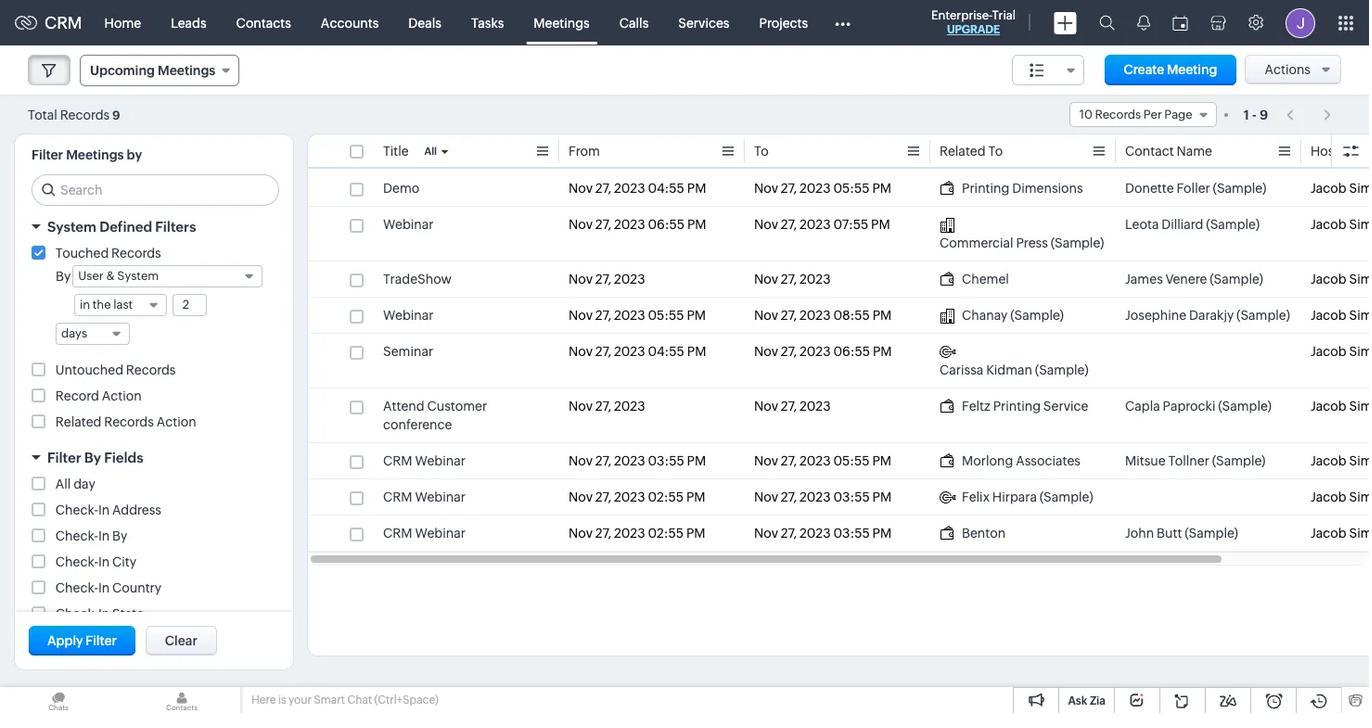 Task type: describe. For each thing, give the bounding box(es) containing it.
defined
[[100, 219, 152, 235]]

jacob for capla paprocki (sample)
[[1311, 399, 1347, 414]]

conference
[[383, 418, 452, 432]]

jacob sim for donette foller (sample)
[[1311, 181, 1369, 196]]

page
[[1165, 108, 1193, 122]]

records for total
[[60, 107, 110, 122]]

touched
[[56, 246, 109, 261]]

demo link
[[383, 179, 420, 198]]

check- for check-in by
[[56, 529, 98, 544]]

name
[[1177, 144, 1213, 159]]

filter inside button
[[86, 634, 117, 649]]

in for address
[[98, 503, 110, 518]]

meetings for upcoming meetings
[[158, 63, 216, 78]]

apply filter
[[47, 634, 117, 649]]

state
[[112, 607, 144, 622]]

leota dilliard (sample) link
[[1125, 215, 1260, 234]]

(sample) for capla paprocki (sample)
[[1218, 399, 1272, 414]]

8 sim from the top
[[1350, 490, 1369, 505]]

sim for josephine darakjy (sample)
[[1350, 308, 1369, 323]]

calls
[[620, 15, 649, 30]]

nov 27, 2023 05:55 pm for nov 27, 2023 04:55 pm
[[754, 181, 892, 196]]

host
[[1311, 144, 1339, 159]]

nov 27, 2023 07:55 pm
[[754, 217, 890, 232]]

donette foller (sample) link
[[1125, 179, 1267, 198]]

feltz printing service link
[[940, 397, 1089, 416]]

jacob sim for john butt (sample)
[[1311, 526, 1369, 541]]

create
[[1124, 62, 1165, 77]]

1 to from the left
[[754, 144, 769, 159]]

morlong
[[962, 454, 1013, 469]]

josephine darakjy (sample)
[[1125, 308, 1290, 323]]

apply
[[47, 634, 83, 649]]

User & System field
[[73, 265, 263, 288]]

country
[[112, 581, 162, 596]]

filter meetings by
[[32, 148, 142, 162]]

check-in city
[[56, 555, 136, 570]]

webinar for morlong associates
[[415, 454, 466, 469]]

03:55 for felix hirpara (sample)
[[834, 490, 870, 505]]

feltz printing service
[[962, 399, 1089, 414]]

records for related
[[104, 415, 154, 430]]

smart
[[314, 694, 345, 707]]

dimensions
[[1012, 181, 1083, 196]]

jacob for mitsue tollner (sample)
[[1311, 454, 1347, 469]]

3 crm webinar from the top
[[383, 526, 466, 541]]

(sample) for carissa kidman (sample)
[[1035, 363, 1089, 378]]

in
[[80, 298, 90, 312]]

Other Modules field
[[823, 8, 863, 38]]

accounts link
[[306, 0, 394, 45]]

filter for filter meetings by
[[32, 148, 63, 162]]

in the last field
[[74, 294, 167, 316]]

jacob sim for james venere (sample)
[[1311, 272, 1369, 287]]

tasks link
[[456, 0, 519, 45]]

trial
[[992, 8, 1016, 22]]

title
[[383, 144, 409, 159]]

sim for james venere (sample)
[[1350, 272, 1369, 287]]

demo
[[383, 181, 420, 196]]

butt
[[1157, 526, 1182, 541]]

(sample) for donette foller (sample)
[[1213, 181, 1267, 196]]

8 jacob sim from the top
[[1311, 490, 1369, 505]]

day
[[74, 477, 95, 492]]

chanay (sample)
[[962, 308, 1064, 323]]

jacob sim for mitsue tollner (sample)
[[1311, 454, 1369, 469]]

nov 27, 2023 03:55 pm for benton
[[754, 526, 892, 541]]

sim for leota dilliard (sample)
[[1350, 217, 1369, 232]]

2 to from the left
[[989, 144, 1003, 159]]

filters
[[155, 219, 196, 235]]

10 Records Per Page field
[[1069, 102, 1217, 127]]

filter for filter by fields
[[47, 450, 81, 466]]

create meeting
[[1124, 62, 1218, 77]]

create menu image
[[1054, 12, 1077, 34]]

crm webinar link for felix
[[383, 488, 466, 507]]

tollner
[[1169, 454, 1210, 469]]

sim for mitsue tollner (sample)
[[1350, 454, 1369, 469]]

james
[[1125, 272, 1163, 287]]

all day
[[56, 477, 95, 492]]

(sample) for leota dilliard (sample)
[[1206, 217, 1260, 232]]

0 vertical spatial nov 27, 2023 03:55 pm
[[569, 454, 706, 469]]

mitsue tollner (sample) link
[[1125, 452, 1266, 470]]

total records 9
[[28, 107, 120, 122]]

chats image
[[0, 688, 117, 714]]

jacob sim for leota dilliard (sample)
[[1311, 217, 1369, 232]]

0 horizontal spatial action
[[102, 389, 142, 404]]

05:55 for nov 27, 2023 04:55 pm
[[834, 181, 870, 196]]

5 jacob sim from the top
[[1311, 344, 1369, 359]]

create meeting button
[[1105, 55, 1236, 85]]

crm for benton
[[383, 526, 412, 541]]

02:55 for felix hirpara (sample)
[[648, 490, 684, 505]]

all for all day
[[56, 477, 71, 492]]

0 vertical spatial by
[[56, 269, 71, 284]]

mitsue
[[1125, 454, 1166, 469]]

james venere (sample)
[[1125, 272, 1264, 287]]

home link
[[90, 0, 156, 45]]

felix hirpara (sample)
[[962, 490, 1094, 505]]

10
[[1080, 108, 1093, 122]]

printing dimensions link
[[940, 179, 1083, 198]]

in for by
[[98, 529, 110, 544]]

ask zia
[[1068, 695, 1106, 708]]

benton link
[[940, 524, 1006, 543]]

user & system
[[78, 269, 159, 283]]

ask
[[1068, 695, 1088, 708]]

row group containing demo
[[308, 171, 1369, 552]]

calls link
[[605, 0, 664, 45]]

john
[[1125, 526, 1154, 541]]

printing inside printing dimensions link
[[962, 181, 1010, 196]]

records for 10
[[1095, 108, 1141, 122]]

04:55 for nov 27, 2023 06:55 pm
[[648, 344, 685, 359]]

deals
[[409, 15, 442, 30]]

your
[[289, 694, 312, 707]]

seminar link
[[383, 342, 433, 361]]

donette foller (sample)
[[1125, 181, 1267, 196]]

carissa kidman (sample) link
[[940, 342, 1107, 379]]

&
[[106, 269, 115, 283]]

the
[[93, 298, 111, 312]]

1 vertical spatial 05:55
[[648, 308, 684, 323]]

total
[[28, 107, 57, 122]]

8 jacob from the top
[[1311, 490, 1347, 505]]

record action
[[56, 389, 142, 404]]

check- for check-in state
[[56, 607, 98, 622]]

printing dimensions
[[962, 181, 1083, 196]]

touched records
[[56, 246, 161, 261]]

all for all
[[424, 146, 437, 157]]

apply filter button
[[29, 626, 135, 656]]

3 crm webinar link from the top
[[383, 524, 466, 543]]

9 for total records 9
[[112, 108, 120, 122]]

venere
[[1166, 272, 1207, 287]]

last
[[113, 298, 133, 312]]

signals element
[[1126, 0, 1162, 45]]

1 horizontal spatial 06:55
[[834, 344, 870, 359]]

chemel link
[[940, 270, 1009, 289]]

5 jacob from the top
[[1311, 344, 1347, 359]]

leota
[[1125, 217, 1159, 232]]

webinar for felix hirpara (sample)
[[415, 490, 466, 505]]

leads
[[171, 15, 207, 30]]

in for city
[[98, 555, 110, 570]]

attend
[[383, 399, 425, 414]]

check-in by
[[56, 529, 127, 544]]

2 vertical spatial by
[[112, 529, 127, 544]]

nov 27, 2023 03:55 pm for felix hirpara (sample)
[[754, 490, 892, 505]]

commercial press (sample) link
[[940, 215, 1107, 252]]

actions
[[1265, 62, 1311, 77]]

sim for john butt (sample)
[[1350, 526, 1369, 541]]

dilliard
[[1162, 217, 1204, 232]]



Task type: vqa. For each thing, say whether or not it's contained in the screenshot.


Task type: locate. For each thing, give the bounding box(es) containing it.
4 in from the top
[[98, 581, 110, 596]]

meetings left calls link
[[534, 15, 590, 30]]

2 vertical spatial meetings
[[66, 148, 124, 162]]

03:55 for benton
[[834, 526, 870, 541]]

tradeshow link
[[383, 270, 452, 289]]

row group
[[308, 171, 1369, 552]]

contact name
[[1125, 144, 1213, 159]]

1 nov 27, 2023 04:55 pm from the top
[[569, 181, 706, 196]]

(sample) up the carissa kidman (sample) link
[[1011, 308, 1064, 323]]

3 check- from the top
[[56, 555, 98, 570]]

action up filter by fields dropdown button on the left bottom of the page
[[156, 415, 196, 430]]

2 jacob sim from the top
[[1311, 217, 1369, 232]]

profile element
[[1275, 0, 1327, 45]]

in down check-in address
[[98, 529, 110, 544]]

(sample) down associates in the right bottom of the page
[[1040, 490, 1094, 505]]

3 jacob from the top
[[1311, 272, 1347, 287]]

1 horizontal spatial system
[[117, 269, 159, 283]]

0 vertical spatial action
[[102, 389, 142, 404]]

0 vertical spatial 02:55
[[648, 490, 684, 505]]

1 in from the top
[[98, 503, 110, 518]]

None field
[[1012, 55, 1084, 85]]

crm for felix hirpara (sample)
[[383, 490, 412, 505]]

by inside dropdown button
[[84, 450, 101, 466]]

is
[[278, 694, 286, 707]]

1 horizontal spatial to
[[989, 144, 1003, 159]]

0 vertical spatial 05:55
[[834, 181, 870, 196]]

1 vertical spatial by
[[84, 450, 101, 466]]

1 webinar link from the top
[[383, 215, 434, 234]]

in left state
[[98, 607, 110, 622]]

upcoming
[[90, 63, 155, 78]]

in left city
[[98, 555, 110, 570]]

9 for 1 - 9
[[1260, 107, 1268, 122]]

04:55 for nov 27, 2023 05:55 pm
[[648, 181, 685, 196]]

here is your smart chat (ctrl+space)
[[251, 694, 439, 707]]

nov 27, 2023 04:55 pm
[[569, 181, 706, 196], [569, 344, 706, 359]]

nov 27, 2023 06:55 pm down nov 27, 2023 08:55 pm
[[754, 344, 892, 359]]

by up day
[[84, 450, 101, 466]]

chemel
[[962, 272, 1009, 287]]

carissa kidman (sample)
[[940, 363, 1089, 378]]

filter down "total"
[[32, 148, 63, 162]]

fields
[[104, 450, 143, 466]]

records right the 10 on the top of page
[[1095, 108, 1141, 122]]

4 sim from the top
[[1350, 308, 1369, 323]]

1 horizontal spatial 9
[[1260, 107, 1268, 122]]

nov 27, 2023 06:55 pm
[[569, 217, 707, 232], [754, 344, 892, 359]]

0 horizontal spatial by
[[56, 269, 71, 284]]

1 horizontal spatial action
[[156, 415, 196, 430]]

webinar link up seminar in the left of the page
[[383, 306, 434, 325]]

check-
[[56, 503, 98, 518], [56, 529, 98, 544], [56, 555, 98, 570], [56, 581, 98, 596], [56, 607, 98, 622]]

related for related to
[[940, 144, 986, 159]]

1 vertical spatial all
[[56, 477, 71, 492]]

5 sim from the top
[[1350, 344, 1369, 359]]

nov
[[569, 181, 593, 196], [754, 181, 778, 196], [569, 217, 593, 232], [754, 217, 778, 232], [569, 272, 593, 287], [754, 272, 778, 287], [569, 308, 593, 323], [754, 308, 778, 323], [569, 344, 593, 359], [754, 344, 778, 359], [569, 399, 593, 414], [754, 399, 778, 414], [569, 454, 593, 469], [754, 454, 778, 469], [569, 490, 593, 505], [754, 490, 778, 505], [569, 526, 593, 541], [754, 526, 778, 541]]

check- up check-in city
[[56, 529, 98, 544]]

07:55
[[834, 217, 869, 232]]

2 crm webinar from the top
[[383, 490, 466, 505]]

Search text field
[[32, 175, 278, 205]]

(sample) for josephine darakjy (sample)
[[1237, 308, 1290, 323]]

james venere (sample) link
[[1125, 270, 1264, 289]]

2 horizontal spatial by
[[112, 529, 127, 544]]

0 vertical spatial printing
[[962, 181, 1010, 196]]

upcoming meetings
[[90, 63, 216, 78]]

0 vertical spatial nov 27, 2023 05:55 pm
[[754, 181, 892, 196]]

0 vertical spatial filter
[[32, 148, 63, 162]]

search element
[[1088, 0, 1126, 45]]

tradeshow
[[383, 272, 452, 287]]

2 02:55 from the top
[[648, 526, 684, 541]]

1 crm webinar link from the top
[[383, 452, 466, 470]]

0 horizontal spatial related
[[56, 415, 102, 430]]

2 vertical spatial nov 27, 2023 03:55 pm
[[754, 526, 892, 541]]

all left day
[[56, 477, 71, 492]]

0 horizontal spatial 06:55
[[648, 217, 685, 232]]

crm link
[[15, 13, 82, 32]]

system defined filters
[[47, 219, 196, 235]]

enterprise-
[[932, 8, 992, 22]]

leads link
[[156, 0, 221, 45]]

josephine darakjy (sample) link
[[1125, 306, 1290, 325]]

1 vertical spatial nov 27, 2023 04:55 pm
[[569, 344, 706, 359]]

0 horizontal spatial nov 27, 2023 06:55 pm
[[569, 217, 707, 232]]

by
[[56, 269, 71, 284], [84, 450, 101, 466], [112, 529, 127, 544]]

(sample) for felix hirpara (sample)
[[1040, 490, 1094, 505]]

nov 27, 2023 08:55 pm
[[754, 308, 892, 323]]

4 jacob sim from the top
[[1311, 308, 1369, 323]]

jacob
[[1311, 181, 1347, 196], [1311, 217, 1347, 232], [1311, 272, 1347, 287], [1311, 308, 1347, 323], [1311, 344, 1347, 359], [1311, 399, 1347, 414], [1311, 454, 1347, 469], [1311, 490, 1347, 505], [1311, 526, 1347, 541]]

contacts link
[[221, 0, 306, 45]]

commercial
[[940, 236, 1014, 251]]

records up related records action
[[126, 363, 176, 378]]

1 crm webinar from the top
[[383, 454, 466, 469]]

9
[[1260, 107, 1268, 122], [112, 108, 120, 122]]

crm webinar link for morlong
[[383, 452, 466, 470]]

sim for capla paprocki (sample)
[[1350, 399, 1369, 414]]

profile image
[[1286, 8, 1316, 38]]

(sample) right the butt
[[1185, 526, 1239, 541]]

records up fields
[[104, 415, 154, 430]]

action up related records action
[[102, 389, 142, 404]]

04:55
[[648, 181, 685, 196], [648, 344, 685, 359]]

2 crm webinar link from the top
[[383, 488, 466, 507]]

0 vertical spatial nov 27, 2023 02:55 pm
[[569, 490, 706, 505]]

in up check-in by
[[98, 503, 110, 518]]

nov 27, 2023 02:55 pm for felix hirpara (sample)
[[569, 490, 706, 505]]

projects link
[[745, 0, 823, 45]]

2 sim from the top
[[1350, 217, 1369, 232]]

6 jacob sim from the top
[[1311, 399, 1369, 414]]

1 vertical spatial printing
[[993, 399, 1041, 414]]

0 vertical spatial crm webinar
[[383, 454, 466, 469]]

(sample) right the foller
[[1213, 181, 1267, 196]]

system inside dropdown button
[[47, 219, 96, 235]]

1 04:55 from the top
[[648, 181, 685, 196]]

crm webinar for felix
[[383, 490, 466, 505]]

per
[[1144, 108, 1162, 122]]

08:55
[[834, 308, 870, 323]]

check-in state
[[56, 607, 144, 622]]

related down record
[[56, 415, 102, 430]]

in up check-in state
[[98, 581, 110, 596]]

3 sim from the top
[[1350, 272, 1369, 287]]

1 vertical spatial system
[[117, 269, 159, 283]]

jacob for donette foller (sample)
[[1311, 181, 1347, 196]]

1 nov 27, 2023 02:55 pm from the top
[[569, 490, 706, 505]]

darakjy
[[1189, 308, 1234, 323]]

1 02:55 from the top
[[648, 490, 684, 505]]

1 vertical spatial filter
[[47, 450, 81, 466]]

0 vertical spatial 03:55
[[648, 454, 685, 469]]

john butt (sample) link
[[1125, 524, 1239, 543]]

1 vertical spatial 03:55
[[834, 490, 870, 505]]

jacob for john butt (sample)
[[1311, 526, 1347, 541]]

1 vertical spatial nov 27, 2023 02:55 pm
[[569, 526, 706, 541]]

printing down related to
[[962, 181, 1010, 196]]

1 jacob from the top
[[1311, 181, 1347, 196]]

system defined filters button
[[15, 211, 293, 243]]

address
[[112, 503, 161, 518]]

records up filter meetings by on the top of page
[[60, 107, 110, 122]]

5 check- from the top
[[56, 607, 98, 622]]

2 in from the top
[[98, 529, 110, 544]]

check- down check-in by
[[56, 555, 98, 570]]

0 horizontal spatial system
[[47, 219, 96, 235]]

meetings down leads link
[[158, 63, 216, 78]]

accounts
[[321, 15, 379, 30]]

(ctrl+space)
[[374, 694, 439, 707]]

(sample) right darakjy
[[1237, 308, 1290, 323]]

webinar for benton
[[415, 526, 466, 541]]

(sample) up darakjy
[[1210, 272, 1264, 287]]

(sample) inside "link"
[[1218, 399, 1272, 414]]

josephine
[[1125, 308, 1187, 323]]

1 vertical spatial nov 27, 2023 05:55 pm
[[569, 308, 706, 323]]

check- up apply filter
[[56, 607, 98, 622]]

(sample) up service
[[1035, 363, 1089, 378]]

customer
[[427, 399, 487, 414]]

untouched
[[56, 363, 123, 378]]

printing inside feltz printing service link
[[993, 399, 1041, 414]]

kidman
[[986, 363, 1033, 378]]

1 vertical spatial 02:55
[[648, 526, 684, 541]]

nov 27, 2023 04:55 pm for nov 27, 2023 06:55 pm
[[569, 344, 706, 359]]

all right title
[[424, 146, 437, 157]]

0 vertical spatial webinar link
[[383, 215, 434, 234]]

meetings inside field
[[158, 63, 216, 78]]

02:55 for benton
[[648, 526, 684, 541]]

size image
[[1030, 62, 1044, 79]]

jacob sim for capla paprocki (sample)
[[1311, 399, 1369, 414]]

2 jacob from the top
[[1311, 217, 1347, 232]]

9 right -
[[1260, 107, 1268, 122]]

9 inside "total records 9"
[[112, 108, 120, 122]]

filter up all day
[[47, 450, 81, 466]]

2 nov 27, 2023 02:55 pm from the top
[[569, 526, 706, 541]]

crm webinar for morlong
[[383, 454, 466, 469]]

(sample) right tollner
[[1212, 454, 1266, 469]]

0 horizontal spatial 9
[[112, 108, 120, 122]]

feltz
[[962, 399, 991, 414]]

1 vertical spatial nov 27, 2023 06:55 pm
[[754, 344, 892, 359]]

2 nov 27, 2023 04:55 pm from the top
[[569, 344, 706, 359]]

system inside field
[[117, 269, 159, 283]]

signals image
[[1138, 15, 1151, 31]]

chanay (sample) link
[[940, 306, 1064, 325]]

3 in from the top
[[98, 555, 110, 570]]

2 vertical spatial crm webinar
[[383, 526, 466, 541]]

1 vertical spatial 04:55
[[648, 344, 685, 359]]

city
[[112, 555, 136, 570]]

morlong associates link
[[940, 452, 1081, 470]]

contacts
[[236, 15, 291, 30]]

0 vertical spatial crm webinar link
[[383, 452, 466, 470]]

1 vertical spatial 06:55
[[834, 344, 870, 359]]

(sample) right press in the right top of the page
[[1051, 236, 1104, 251]]

capla paprocki (sample) link
[[1125, 397, 1272, 416]]

02:55
[[648, 490, 684, 505], [648, 526, 684, 541]]

9 down upcoming
[[112, 108, 120, 122]]

tasks
[[471, 15, 504, 30]]

1 horizontal spatial related
[[940, 144, 986, 159]]

webinar link for nov 27, 2023 05:55 pm
[[383, 306, 434, 325]]

1 horizontal spatial by
[[84, 450, 101, 466]]

9 jacob sim from the top
[[1311, 526, 1369, 541]]

1 horizontal spatial meetings
[[158, 63, 216, 78]]

printing down carissa kidman (sample)
[[993, 399, 1041, 414]]

create menu element
[[1043, 0, 1088, 45]]

1 vertical spatial nov 27, 2023 03:55 pm
[[754, 490, 892, 505]]

7 jacob sim from the top
[[1311, 454, 1369, 469]]

filter inside dropdown button
[[47, 450, 81, 466]]

0 vertical spatial 06:55
[[648, 217, 685, 232]]

search image
[[1099, 15, 1115, 31]]

records for touched
[[111, 246, 161, 261]]

press
[[1016, 236, 1048, 251]]

capla
[[1125, 399, 1161, 414]]

benton
[[962, 526, 1006, 541]]

05:55 for nov 27, 2023 03:55 pm
[[834, 454, 870, 469]]

crm
[[45, 13, 82, 32], [383, 454, 412, 469], [383, 490, 412, 505], [383, 526, 412, 541]]

jacob for josephine darakjy (sample)
[[1311, 308, 1347, 323]]

7 jacob from the top
[[1311, 454, 1347, 469]]

associates
[[1016, 454, 1081, 469]]

(sample) for mitsue tollner (sample)
[[1212, 454, 1266, 469]]

1 vertical spatial related
[[56, 415, 102, 430]]

in the last
[[80, 298, 133, 312]]

6 sim from the top
[[1350, 399, 1369, 414]]

0 vertical spatial system
[[47, 219, 96, 235]]

crm webinar
[[383, 454, 466, 469], [383, 490, 466, 505], [383, 526, 466, 541]]

6 jacob from the top
[[1311, 399, 1347, 414]]

all
[[424, 146, 437, 157], [56, 477, 71, 492]]

filter by fields
[[47, 450, 143, 466]]

(sample) right dilliard
[[1206, 217, 1260, 232]]

contacts image
[[123, 688, 240, 714]]

nov 27, 2023 05:55 pm for nov 27, 2023 03:55 pm
[[754, 454, 892, 469]]

7 sim from the top
[[1350, 454, 1369, 469]]

0 horizontal spatial meetings
[[66, 148, 124, 162]]

records for untouched
[[126, 363, 176, 378]]

meetings for filter meetings by
[[66, 148, 124, 162]]

donette
[[1125, 181, 1174, 196]]

1 vertical spatial meetings
[[158, 63, 216, 78]]

5 in from the top
[[98, 607, 110, 622]]

0 vertical spatial all
[[424, 146, 437, 157]]

1 horizontal spatial all
[[424, 146, 437, 157]]

in for state
[[98, 607, 110, 622]]

check- down all day
[[56, 503, 98, 518]]

felix
[[962, 490, 990, 505]]

jacob for leota dilliard (sample)
[[1311, 217, 1347, 232]]

3 jacob sim from the top
[[1311, 272, 1369, 287]]

-
[[1252, 107, 1257, 122]]

nov 27, 2023 06:55 pm down from
[[569, 217, 707, 232]]

meetings link
[[519, 0, 605, 45]]

0 vertical spatial meetings
[[534, 15, 590, 30]]

sim for donette foller (sample)
[[1350, 181, 1369, 196]]

navigation
[[1278, 101, 1342, 128]]

Upcoming Meetings field
[[80, 55, 240, 86]]

2 webinar link from the top
[[383, 306, 434, 325]]

1 sim from the top
[[1350, 181, 1369, 196]]

check- down check-in city
[[56, 581, 98, 596]]

1 vertical spatial webinar link
[[383, 306, 434, 325]]

system up touched
[[47, 219, 96, 235]]

2 04:55 from the top
[[648, 344, 685, 359]]

records down defined at left
[[111, 246, 161, 261]]

check- for check-in country
[[56, 581, 98, 596]]

2 vertical spatial filter
[[86, 634, 117, 649]]

2 check- from the top
[[56, 529, 98, 544]]

meetings left by
[[66, 148, 124, 162]]

(sample) right paprocki
[[1218, 399, 1272, 414]]

1 vertical spatial crm webinar
[[383, 490, 466, 505]]

1 horizontal spatial nov 27, 2023 06:55 pm
[[754, 344, 892, 359]]

webinar link for nov 27, 2023 06:55 pm
[[383, 215, 434, 234]]

2 vertical spatial 03:55
[[834, 526, 870, 541]]

related up printing dimensions link
[[940, 144, 986, 159]]

0 horizontal spatial to
[[754, 144, 769, 159]]

untouched records
[[56, 363, 176, 378]]

1 check- from the top
[[56, 503, 98, 518]]

0 horizontal spatial all
[[56, 477, 71, 492]]

1 vertical spatial crm webinar link
[[383, 488, 466, 507]]

seminar
[[383, 344, 433, 359]]

1 jacob sim from the top
[[1311, 181, 1369, 196]]

2023
[[614, 181, 645, 196], [800, 181, 831, 196], [614, 217, 645, 232], [800, 217, 831, 232], [614, 272, 645, 287], [800, 272, 831, 287], [614, 308, 645, 323], [800, 308, 831, 323], [614, 344, 645, 359], [800, 344, 831, 359], [614, 399, 645, 414], [800, 399, 831, 414], [614, 454, 645, 469], [800, 454, 831, 469], [614, 490, 645, 505], [800, 490, 831, 505], [614, 526, 645, 541], [800, 526, 831, 541]]

nov 27, 2023 04:55 pm for nov 27, 2023 05:55 pm
[[569, 181, 706, 196]]

0 vertical spatial nov 27, 2023 04:55 pm
[[569, 181, 706, 196]]

0 vertical spatial 04:55
[[648, 181, 685, 196]]

chat
[[347, 694, 372, 707]]

upgrade
[[947, 23, 1000, 36]]

9 jacob from the top
[[1311, 526, 1347, 541]]

pm
[[687, 181, 706, 196], [873, 181, 892, 196], [687, 217, 707, 232], [871, 217, 890, 232], [687, 308, 706, 323], [873, 308, 892, 323], [687, 344, 706, 359], [873, 344, 892, 359], [687, 454, 706, 469], [873, 454, 892, 469], [687, 490, 706, 505], [873, 490, 892, 505], [687, 526, 706, 541], [873, 526, 892, 541]]

paprocki
[[1163, 399, 1216, 414]]

2 vertical spatial 05:55
[[834, 454, 870, 469]]

check- for check-in city
[[56, 555, 98, 570]]

(sample) for commercial press (sample)
[[1051, 236, 1104, 251]]

deals link
[[394, 0, 456, 45]]

webinar link down "demo" link
[[383, 215, 434, 234]]

check-in address
[[56, 503, 161, 518]]

4 jacob from the top
[[1311, 308, 1347, 323]]

check- for check-in address
[[56, 503, 98, 518]]

0 vertical spatial related
[[940, 144, 986, 159]]

days field
[[56, 323, 130, 345]]

jacob for james venere (sample)
[[1311, 272, 1347, 287]]

by up city
[[112, 529, 127, 544]]

06:55
[[648, 217, 685, 232], [834, 344, 870, 359]]

1 vertical spatial action
[[156, 415, 196, 430]]

crm for morlong associates
[[383, 454, 412, 469]]

by left user
[[56, 269, 71, 284]]

2 horizontal spatial meetings
[[534, 15, 590, 30]]

chanay
[[962, 308, 1008, 323]]

2 vertical spatial nov 27, 2023 05:55 pm
[[754, 454, 892, 469]]

attend customer conference link
[[383, 397, 550, 434]]

records inside field
[[1095, 108, 1141, 122]]

calendar image
[[1173, 15, 1189, 30]]

services
[[679, 15, 730, 30]]

9 sim from the top
[[1350, 526, 1369, 541]]

None text field
[[173, 295, 206, 315]]

(sample) for john butt (sample)
[[1185, 526, 1239, 541]]

4 check- from the top
[[56, 581, 98, 596]]

record
[[56, 389, 99, 404]]

in for country
[[98, 581, 110, 596]]

2 vertical spatial crm webinar link
[[383, 524, 466, 543]]

jacob sim for josephine darakjy (sample)
[[1311, 308, 1369, 323]]

related for related records action
[[56, 415, 102, 430]]

(sample) for james venere (sample)
[[1210, 272, 1264, 287]]

0 vertical spatial nov 27, 2023 06:55 pm
[[569, 217, 707, 232]]

nov 27, 2023 02:55 pm for benton
[[569, 526, 706, 541]]

filter down check-in state
[[86, 634, 117, 649]]

system right &
[[117, 269, 159, 283]]

system
[[47, 219, 96, 235], [117, 269, 159, 283]]



